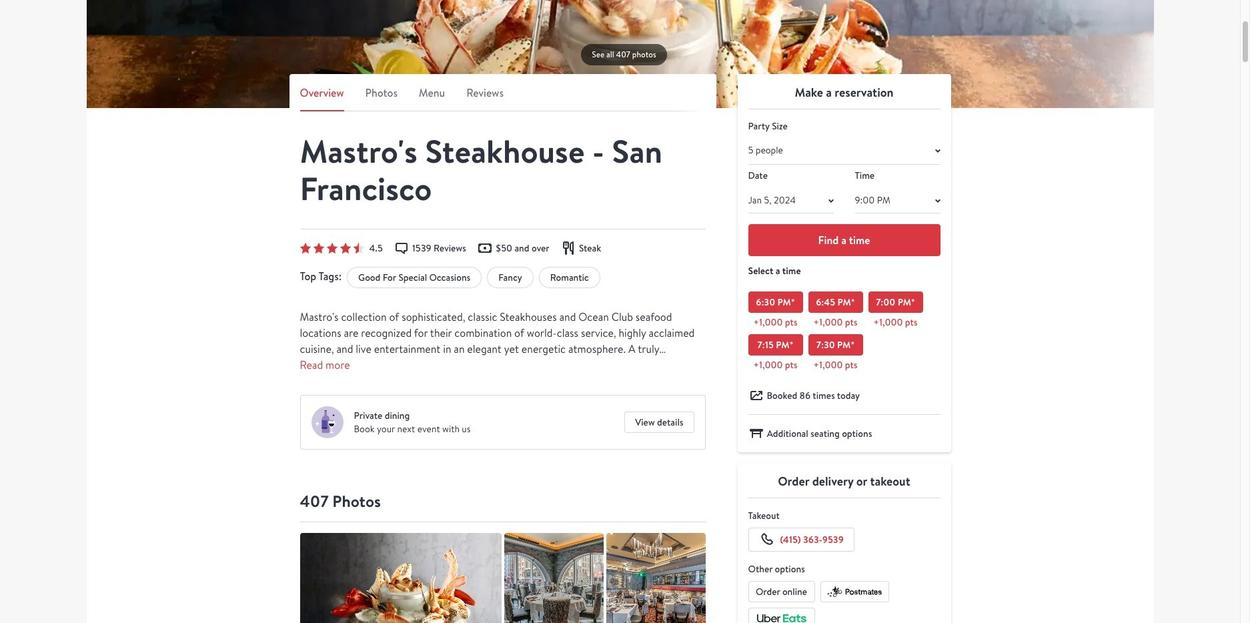 Task type: describe. For each thing, give the bounding box(es) containing it.
logo image for postmates image
[[826, 585, 883, 598]]

private dining image
[[311, 407, 343, 439]]

logo image for uber eats image
[[755, 611, 808, 623]]



Task type: vqa. For each thing, say whether or not it's contained in the screenshot.
TAB LIST
yes



Task type: locate. For each thing, give the bounding box(es) containing it.
mastro's steakhouse - san francisco, san francisco, ca image
[[86, 0, 1154, 108], [300, 533, 501, 623], [504, 533, 603, 623], [606, 533, 706, 623]]

4.5 stars image
[[300, 243, 364, 254]]

tab list
[[300, 85, 706, 111]]



